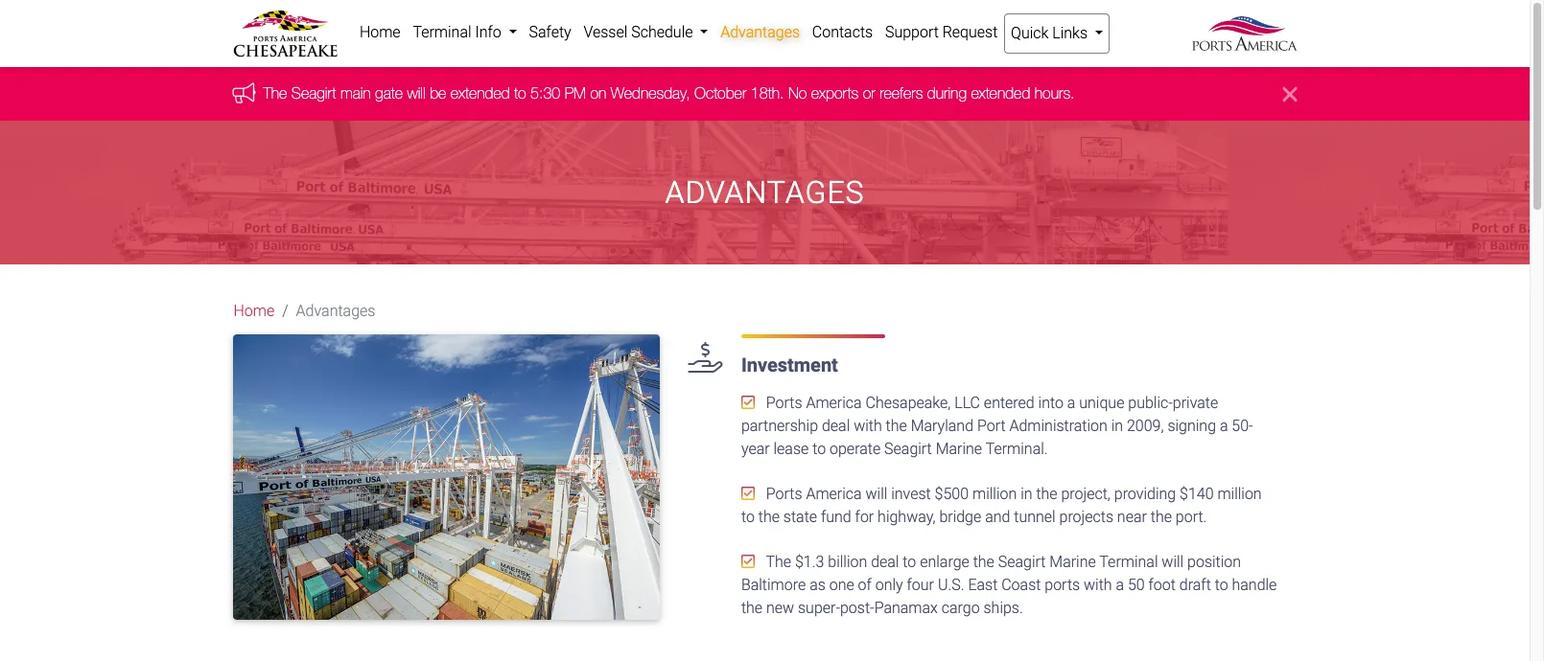 Task type: describe. For each thing, give the bounding box(es) containing it.
will inside alert
[[407, 85, 426, 102]]

highway,
[[878, 509, 936, 527]]

as
[[810, 577, 826, 595]]

1 vertical spatial a
[[1220, 418, 1228, 436]]

quick
[[1011, 24, 1049, 42]]

check square image for ports america will invest $500 million in the project, providing $140 million to the state fund for highway, bridge and tunnel projects near the port.
[[741, 487, 755, 502]]

during
[[927, 85, 967, 102]]

vessel schedule
[[584, 23, 697, 41]]

into
[[1038, 395, 1064, 413]]

october
[[694, 85, 747, 102]]

will inside the ports america will invest $500 million in the project, providing $140 million to the state fund for highway, bridge and tunnel projects near the port.
[[866, 486, 887, 504]]

advantages inside "link"
[[720, 23, 800, 41]]

signing
[[1168, 418, 1216, 436]]

bullhorn image
[[233, 82, 263, 103]]

support request
[[885, 23, 998, 41]]

entered
[[984, 395, 1035, 413]]

state
[[783, 509, 817, 527]]

seagirt inside the $1.3 billion deal to enlarge the seagirt marine terminal will position baltimore as one of only four u.s. east coast ports with a 50 foot draft to handle the new super-post-panamax cargo ships.
[[998, 554, 1046, 572]]

project,
[[1061, 486, 1111, 504]]

0 vertical spatial terminal
[[413, 23, 471, 41]]

0 horizontal spatial home
[[234, 302, 275, 321]]

the down providing
[[1151, 509, 1172, 527]]

the seagirt main gate will be extended to 5:30 pm on wednesday, october 18th.  no exports or reefers during extended hours. alert
[[0, 68, 1530, 121]]

2 vertical spatial advantages
[[296, 302, 375, 321]]

contacts
[[812, 23, 873, 41]]

investment image
[[233, 335, 659, 620]]

projects
[[1059, 509, 1113, 527]]

and
[[985, 509, 1010, 527]]

ports america will invest $500 million in the project, providing $140 million to the state fund for highway, bridge and tunnel projects near the port.
[[741, 486, 1262, 527]]

hours.
[[1035, 85, 1075, 102]]

in inside the ports america will invest $500 million in the project, providing $140 million to the state fund for highway, bridge and tunnel projects near the port.
[[1021, 486, 1032, 504]]

east
[[968, 577, 998, 595]]

terminal info link
[[407, 13, 523, 52]]

18th.
[[751, 85, 784, 102]]

5:30
[[530, 85, 560, 102]]

marine inside ports america chesapeake, llc entered into a unique public-private partnership deal with the maryland port administration in 2009, signing a 50- year lease to operate seagirt marine terminal.
[[936, 441, 982, 459]]

america for will
[[806, 486, 862, 504]]

four
[[907, 577, 934, 595]]

one
[[829, 577, 854, 595]]

investment
[[741, 354, 838, 377]]

ports
[[1045, 577, 1080, 595]]

post-
[[840, 600, 874, 618]]

chesapeake,
[[866, 395, 951, 413]]

a inside the $1.3 billion deal to enlarge the seagirt marine terminal will position baltimore as one of only four u.s. east coast ports with a 50 foot draft to handle the new super-post-panamax cargo ships.
[[1116, 577, 1124, 595]]

$1.3
[[795, 554, 824, 572]]

terminal info
[[413, 23, 505, 41]]

bridge
[[939, 509, 981, 527]]

coast
[[1001, 577, 1041, 595]]

links
[[1052, 24, 1088, 42]]

0 horizontal spatial home link
[[234, 301, 275, 324]]

of
[[858, 577, 872, 595]]

be
[[430, 85, 446, 102]]

support request link
[[879, 13, 1004, 52]]

reefers
[[880, 85, 923, 102]]

terminal.
[[986, 441, 1048, 459]]

the inside ports america chesapeake, llc entered into a unique public-private partnership deal with the maryland port administration in 2009, signing a 50- year lease to operate seagirt marine terminal.
[[886, 418, 907, 436]]

to inside the ports america will invest $500 million in the project, providing $140 million to the state fund for highway, bridge and tunnel projects near the port.
[[741, 509, 755, 527]]

in inside ports america chesapeake, llc entered into a unique public-private partnership deal with the maryland port administration in 2009, signing a 50- year lease to operate seagirt marine terminal.
[[1111, 418, 1123, 436]]

the seagirt main gate will be extended to 5:30 pm on wednesday, october 18th.  no exports or reefers during extended hours.
[[263, 85, 1075, 102]]

pm
[[565, 85, 586, 102]]

ports for ports america chesapeake, llc entered into a unique public-private partnership deal with the maryland port administration in 2009, signing a 50- year lease to operate seagirt marine terminal.
[[766, 395, 802, 413]]

safety link
[[523, 13, 577, 52]]

2009,
[[1127, 418, 1164, 436]]

position
[[1187, 554, 1241, 572]]

$500
[[935, 486, 969, 504]]

schedule
[[631, 23, 693, 41]]

baltimore
[[741, 577, 806, 595]]

tunnel
[[1014, 509, 1056, 527]]

the seagirt main gate will be extended to 5:30 pm on wednesday, october 18th.  no exports or reefers during extended hours. link
[[263, 85, 1075, 102]]

deal inside ports america chesapeake, llc entered into a unique public-private partnership deal with the maryland port administration in 2009, signing a 50- year lease to operate seagirt marine terminal.
[[822, 418, 850, 436]]

to up 'four'
[[903, 554, 916, 572]]

enlarge
[[920, 554, 969, 572]]

2 million from the left
[[1217, 486, 1262, 504]]

quick links
[[1011, 24, 1091, 42]]

info
[[475, 23, 501, 41]]

request
[[942, 23, 998, 41]]

terminal inside the $1.3 billion deal to enlarge the seagirt marine terminal will position baltimore as one of only four u.s. east coast ports with a 50 foot draft to handle the new super-post-panamax cargo ships.
[[1099, 554, 1158, 572]]

only
[[875, 577, 903, 595]]

foot
[[1149, 577, 1176, 595]]



Task type: locate. For each thing, give the bounding box(es) containing it.
1 vertical spatial terminal
[[1099, 554, 1158, 572]]

2 vertical spatial seagirt
[[998, 554, 1046, 572]]

2 vertical spatial will
[[1162, 554, 1184, 572]]

seagirt
[[291, 85, 336, 102], [884, 441, 932, 459], [998, 554, 1046, 572]]

the down chesapeake,
[[886, 418, 907, 436]]

port.
[[1176, 509, 1207, 527]]

0 horizontal spatial will
[[407, 85, 426, 102]]

million up and
[[972, 486, 1017, 504]]

terminal left info
[[413, 23, 471, 41]]

ports for ports america will invest $500 million in the project, providing $140 million to the state fund for highway, bridge and tunnel projects near the port.
[[766, 486, 802, 504]]

with up "operate"
[[854, 418, 882, 436]]

0 vertical spatial seagirt
[[291, 85, 336, 102]]

the up tunnel
[[1036, 486, 1057, 504]]

in
[[1111, 418, 1123, 436], [1021, 486, 1032, 504]]

support
[[885, 23, 939, 41]]

marine inside the $1.3 billion deal to enlarge the seagirt marine terminal will position baltimore as one of only four u.s. east coast ports with a 50 foot draft to handle the new super-post-panamax cargo ships.
[[1050, 554, 1096, 572]]

home
[[360, 23, 401, 41], [234, 302, 275, 321]]

1 vertical spatial seagirt
[[884, 441, 932, 459]]

1 check square image from the top
[[741, 396, 755, 411]]

ports up the partnership
[[766, 395, 802, 413]]

the left new
[[741, 600, 763, 618]]

0 vertical spatial home
[[360, 23, 401, 41]]

unique
[[1079, 395, 1124, 413]]

maryland
[[911, 418, 974, 436]]

0 vertical spatial deal
[[822, 418, 850, 436]]

year
[[741, 441, 770, 459]]

2 ports from the top
[[766, 486, 802, 504]]

1 vertical spatial home link
[[234, 301, 275, 324]]

0 horizontal spatial terminal
[[413, 23, 471, 41]]

operate
[[830, 441, 881, 459]]

2 horizontal spatial seagirt
[[998, 554, 1046, 572]]

contacts link
[[806, 13, 879, 52]]

1 horizontal spatial deal
[[871, 554, 899, 572]]

1 horizontal spatial home
[[360, 23, 401, 41]]

home link
[[353, 13, 407, 52], [234, 301, 275, 324]]

u.s.
[[938, 577, 964, 595]]

1 horizontal spatial with
[[1084, 577, 1112, 595]]

deal inside the $1.3 billion deal to enlarge the seagirt marine terminal will position baltimore as one of only four u.s. east coast ports with a 50 foot draft to handle the new super-post-panamax cargo ships.
[[871, 554, 899, 572]]

the up east on the bottom right of the page
[[973, 554, 994, 572]]

partnership
[[741, 418, 818, 436]]

america for chesapeake,
[[806, 395, 862, 413]]

with right ports
[[1084, 577, 1112, 595]]

vessel
[[584, 23, 628, 41]]

advantages
[[720, 23, 800, 41], [665, 175, 865, 211], [296, 302, 375, 321]]

terminal
[[413, 23, 471, 41], [1099, 554, 1158, 572]]

0 horizontal spatial with
[[854, 418, 882, 436]]

1 vertical spatial ports
[[766, 486, 802, 504]]

0 horizontal spatial million
[[972, 486, 1017, 504]]

administration
[[1009, 418, 1108, 436]]

to inside alert
[[514, 85, 526, 102]]

or
[[863, 85, 875, 102]]

the for $1.3
[[766, 554, 791, 572]]

in up tunnel
[[1021, 486, 1032, 504]]

america up fund
[[806, 486, 862, 504]]

million right $140
[[1217, 486, 1262, 504]]

2 vertical spatial a
[[1116, 577, 1124, 595]]

ports up state
[[766, 486, 802, 504]]

1 vertical spatial marine
[[1050, 554, 1096, 572]]

ports inside ports america chesapeake, llc entered into a unique public-private partnership deal with the maryland port administration in 2009, signing a 50- year lease to operate seagirt marine terminal.
[[766, 395, 802, 413]]

super-
[[798, 600, 840, 618]]

0 horizontal spatial the
[[263, 85, 287, 102]]

will up foot
[[1162, 554, 1184, 572]]

public-
[[1128, 395, 1173, 413]]

america inside ports america chesapeake, llc entered into a unique public-private partnership deal with the maryland port administration in 2009, signing a 50- year lease to operate seagirt marine terminal.
[[806, 395, 862, 413]]

1 horizontal spatial marine
[[1050, 554, 1096, 572]]

1 horizontal spatial million
[[1217, 486, 1262, 504]]

to down position
[[1215, 577, 1228, 595]]

the inside alert
[[263, 85, 287, 102]]

to
[[514, 85, 526, 102], [813, 441, 826, 459], [741, 509, 755, 527], [903, 554, 916, 572], [1215, 577, 1228, 595]]

extended
[[451, 85, 510, 102], [971, 85, 1030, 102]]

advantages link
[[714, 13, 806, 52]]

america up "operate"
[[806, 395, 862, 413]]

will up 'for'
[[866, 486, 887, 504]]

0 vertical spatial ports
[[766, 395, 802, 413]]

1 horizontal spatial will
[[866, 486, 887, 504]]

gate
[[375, 85, 403, 102]]

deal
[[822, 418, 850, 436], [871, 554, 899, 572]]

1 extended from the left
[[451, 85, 510, 102]]

to right lease
[[813, 441, 826, 459]]

the left state
[[758, 509, 780, 527]]

marine down the 'maryland'
[[936, 441, 982, 459]]

extended right be
[[451, 85, 510, 102]]

0 vertical spatial in
[[1111, 418, 1123, 436]]

2 horizontal spatial a
[[1220, 418, 1228, 436]]

extended right during
[[971, 85, 1030, 102]]

with inside ports america chesapeake, llc entered into a unique public-private partnership deal with the maryland port administration in 2009, signing a 50- year lease to operate seagirt marine terminal.
[[854, 418, 882, 436]]

check square image up the partnership
[[741, 396, 755, 411]]

1 vertical spatial the
[[766, 554, 791, 572]]

1 vertical spatial deal
[[871, 554, 899, 572]]

check square image
[[741, 396, 755, 411], [741, 487, 755, 502]]

1 vertical spatial check square image
[[741, 487, 755, 502]]

1 ports from the top
[[766, 395, 802, 413]]

deal up only
[[871, 554, 899, 572]]

billion
[[828, 554, 867, 572]]

on
[[590, 85, 607, 102]]

check square image down year
[[741, 487, 755, 502]]

1 horizontal spatial a
[[1116, 577, 1124, 595]]

0 vertical spatial marine
[[936, 441, 982, 459]]

to up check square image
[[741, 509, 755, 527]]

close image
[[1283, 83, 1297, 106]]

vessel schedule link
[[577, 13, 714, 52]]

near
[[1117, 509, 1147, 527]]

ports
[[766, 395, 802, 413], [766, 486, 802, 504]]

lease
[[774, 441, 809, 459]]

quick links link
[[1004, 13, 1110, 54]]

the inside the $1.3 billion deal to enlarge the seagirt marine terminal will position baltimore as one of only four u.s. east coast ports with a 50 foot draft to handle the new super-post-panamax cargo ships.
[[766, 554, 791, 572]]

0 vertical spatial check square image
[[741, 396, 755, 411]]

1 horizontal spatial terminal
[[1099, 554, 1158, 572]]

1 vertical spatial will
[[866, 486, 887, 504]]

50-
[[1232, 418, 1253, 436]]

seagirt inside the seagirt main gate will be extended to 5:30 pm on wednesday, october 18th.  no exports or reefers during extended hours. alert
[[291, 85, 336, 102]]

the
[[263, 85, 287, 102], [766, 554, 791, 572]]

1 million from the left
[[972, 486, 1017, 504]]

main
[[340, 85, 371, 102]]

0 vertical spatial a
[[1067, 395, 1076, 413]]

1 horizontal spatial the
[[766, 554, 791, 572]]

seagirt left main
[[291, 85, 336, 102]]

0 vertical spatial the
[[263, 85, 287, 102]]

check square image
[[741, 555, 755, 570]]

invest
[[891, 486, 931, 504]]

port
[[977, 418, 1006, 436]]

0 vertical spatial home link
[[353, 13, 407, 52]]

to inside ports america chesapeake, llc entered into a unique public-private partnership deal with the maryland port administration in 2009, signing a 50- year lease to operate seagirt marine terminal.
[[813, 441, 826, 459]]

seagirt inside ports america chesapeake, llc entered into a unique public-private partnership deal with the maryland port administration in 2009, signing a 50- year lease to operate seagirt marine terminal.
[[884, 441, 932, 459]]

handle
[[1232, 577, 1277, 595]]

panamax
[[874, 600, 938, 618]]

deal up "operate"
[[822, 418, 850, 436]]

1 horizontal spatial home link
[[353, 13, 407, 52]]

draft
[[1179, 577, 1211, 595]]

2 america from the top
[[806, 486, 862, 504]]

seagirt up coast
[[998, 554, 1046, 572]]

2 horizontal spatial will
[[1162, 554, 1184, 572]]

0 vertical spatial america
[[806, 395, 862, 413]]

million
[[972, 486, 1017, 504], [1217, 486, 1262, 504]]

wednesday,
[[611, 85, 690, 102]]

in down "unique"
[[1111, 418, 1123, 436]]

0 horizontal spatial extended
[[451, 85, 510, 102]]

50
[[1128, 577, 1145, 595]]

marine up ports
[[1050, 554, 1096, 572]]

for
[[855, 509, 874, 527]]

0 horizontal spatial a
[[1067, 395, 1076, 413]]

0 vertical spatial with
[[854, 418, 882, 436]]

0 horizontal spatial marine
[[936, 441, 982, 459]]

1 vertical spatial america
[[806, 486, 862, 504]]

a right into
[[1067, 395, 1076, 413]]

terminal up 50
[[1099, 554, 1158, 572]]

1 horizontal spatial seagirt
[[884, 441, 932, 459]]

0 vertical spatial advantages
[[720, 23, 800, 41]]

cargo
[[942, 600, 980, 618]]

exports
[[811, 85, 859, 102]]

no
[[788, 85, 807, 102]]

1 horizontal spatial in
[[1111, 418, 1123, 436]]

the for seagirt
[[263, 85, 287, 102]]

0 vertical spatial will
[[407, 85, 426, 102]]

ports inside the ports america will invest $500 million in the project, providing $140 million to the state fund for highway, bridge and tunnel projects near the port.
[[766, 486, 802, 504]]

0 horizontal spatial deal
[[822, 418, 850, 436]]

check square image for ports america chesapeake, llc entered into a unique public-private partnership deal with the maryland port administration in 2009, signing a 50- year lease to operate seagirt marine terminal.
[[741, 396, 755, 411]]

a left 50-
[[1220, 418, 1228, 436]]

will inside the $1.3 billion deal to enlarge the seagirt marine terminal will position baltimore as one of only four u.s. east coast ports with a 50 foot draft to handle the new super-post-panamax cargo ships.
[[1162, 554, 1184, 572]]

1 america from the top
[[806, 395, 862, 413]]

to left 5:30 at left top
[[514, 85, 526, 102]]

0 horizontal spatial seagirt
[[291, 85, 336, 102]]

a
[[1067, 395, 1076, 413], [1220, 418, 1228, 436], [1116, 577, 1124, 595]]

new
[[766, 600, 794, 618]]

1 vertical spatial in
[[1021, 486, 1032, 504]]

marine
[[936, 441, 982, 459], [1050, 554, 1096, 572]]

safety
[[529, 23, 571, 41]]

ports america chesapeake, llc entered into a unique public-private partnership deal with the maryland port administration in 2009, signing a 50- year lease to operate seagirt marine terminal.
[[741, 395, 1253, 459]]

a left 50
[[1116, 577, 1124, 595]]

1 vertical spatial with
[[1084, 577, 1112, 595]]

the left main
[[263, 85, 287, 102]]

america inside the ports america will invest $500 million in the project, providing $140 million to the state fund for highway, bridge and tunnel projects near the port.
[[806, 486, 862, 504]]

ships.
[[984, 600, 1023, 618]]

fund
[[821, 509, 851, 527]]

seagirt down the 'maryland'
[[884, 441, 932, 459]]

0 horizontal spatial in
[[1021, 486, 1032, 504]]

the $1.3 billion deal to enlarge the seagirt marine terminal will position baltimore as one of only four u.s. east coast ports with a 50 foot draft to handle the new super-post-panamax cargo ships.
[[741, 554, 1277, 618]]

private
[[1173, 395, 1218, 413]]

with inside the $1.3 billion deal to enlarge the seagirt marine terminal will position baltimore as one of only four u.s. east coast ports with a 50 foot draft to handle the new super-post-panamax cargo ships.
[[1084, 577, 1112, 595]]

with
[[854, 418, 882, 436], [1084, 577, 1112, 595]]

providing
[[1114, 486, 1176, 504]]

2 check square image from the top
[[741, 487, 755, 502]]

llc
[[955, 395, 980, 413]]

the
[[886, 418, 907, 436], [1036, 486, 1057, 504], [758, 509, 780, 527], [1151, 509, 1172, 527], [973, 554, 994, 572], [741, 600, 763, 618]]

1 vertical spatial home
[[234, 302, 275, 321]]

2 extended from the left
[[971, 85, 1030, 102]]

1 horizontal spatial extended
[[971, 85, 1030, 102]]

1 vertical spatial advantages
[[665, 175, 865, 211]]

the up baltimore at the bottom of the page
[[766, 554, 791, 572]]

america
[[806, 395, 862, 413], [806, 486, 862, 504]]

will left be
[[407, 85, 426, 102]]

$140
[[1180, 486, 1214, 504]]



Task type: vqa. For each thing, say whether or not it's contained in the screenshot.
second Ports from the top
yes



